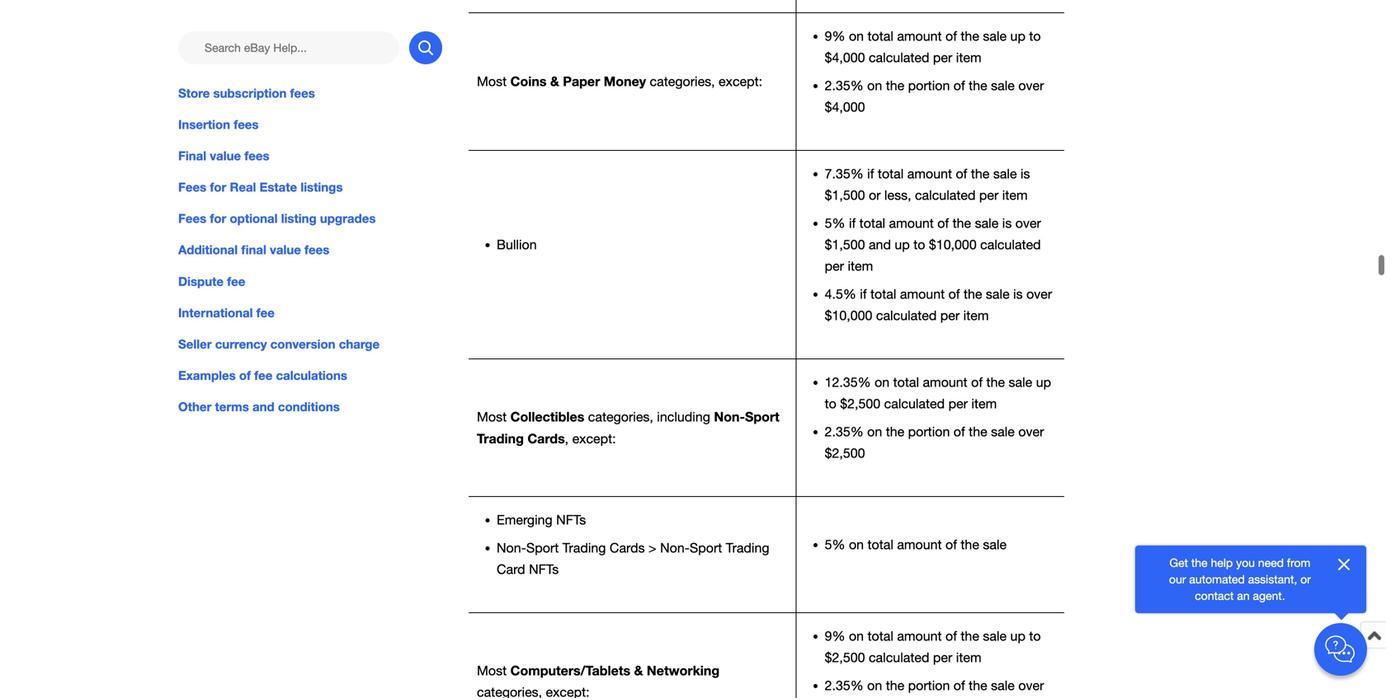 Task type: locate. For each thing, give the bounding box(es) containing it.
portion down 12.35% on total amount of the sale up to $2,500 calculated per item
[[908, 424, 950, 440]]

total inside "5% if total amount of the sale is over $1,500 and up to $10,000 calculated per item"
[[860, 216, 885, 231]]

the
[[961, 28, 979, 44], [886, 78, 905, 93], [969, 78, 987, 93], [971, 166, 990, 181], [953, 216, 971, 231], [964, 287, 982, 302], [986, 375, 1005, 390], [886, 424, 905, 440], [969, 424, 987, 440], [961, 538, 979, 553], [1191, 557, 1208, 570], [961, 629, 979, 644], [886, 679, 905, 694], [969, 679, 987, 694]]

is inside "5% if total amount of the sale is over $1,500 and up to $10,000 calculated per item"
[[1002, 216, 1012, 231]]

1 vertical spatial cards
[[610, 541, 645, 556]]

over for coins & paper money
[[1019, 78, 1044, 93]]

item for 12.35% on total amount of the sale up to $2,500 calculated per item
[[972, 396, 997, 412]]

item
[[956, 50, 982, 65], [1002, 188, 1028, 203], [848, 259, 873, 274], [963, 308, 989, 323], [972, 396, 997, 412], [956, 651, 982, 666]]

charge
[[339, 337, 380, 352]]

sale inside "5% if total amount of the sale is over $1,500 and up to $10,000 calculated per item"
[[975, 216, 999, 231]]

for
[[210, 180, 226, 195], [210, 211, 226, 226]]

total for 9% on total amount of the sale up to $2,500 calculated per item
[[868, 629, 894, 644]]

9%
[[825, 28, 845, 44], [825, 629, 845, 644]]

over inside 2.35% on the portion of the sale over $4,000
[[1019, 78, 1044, 93]]

is inside 4.5% if total amount of the sale is over $10,000 calculated per item
[[1013, 287, 1023, 302]]

item inside 4.5% if total amount of the sale is over $10,000 calculated per item
[[963, 308, 989, 323]]

amount inside 4.5% if total amount of the sale is over $10,000 calculated per item
[[900, 287, 945, 302]]

item inside 9% on total amount of the sale up to $2,500 calculated per item
[[956, 651, 982, 666]]

or
[[869, 188, 881, 203], [1301, 573, 1311, 587]]

cards for non-sport trading cards
[[528, 431, 565, 447]]

1 vertical spatial 9%
[[825, 629, 845, 644]]

of inside 12.35% on total amount of the sale up to $2,500 calculated per item
[[971, 375, 983, 390]]

$1,500 down 7.35%
[[825, 188, 865, 203]]

most inside most coins & paper money categories, except:
[[477, 74, 507, 89]]

0 vertical spatial $4,000
[[825, 50, 865, 65]]

most inside most computers/tablets & networking
[[477, 664, 507, 679]]

1 vertical spatial 2.35%
[[825, 424, 864, 440]]

nfts
[[556, 513, 586, 528], [529, 562, 559, 578]]

up inside 12.35% on total amount of the sale up to $2,500 calculated per item
[[1036, 375, 1051, 390]]

1 $4,000 from the top
[[825, 50, 865, 65]]

total for 12.35% on total amount of the sale up to $2,500 calculated per item
[[893, 375, 919, 390]]

sport
[[745, 409, 780, 425], [526, 541, 559, 556], [690, 541, 722, 556]]

2 fees from the top
[[178, 211, 206, 226]]

5% if total amount of the sale is over $1,500 and up to $10,000 calculated per item
[[825, 216, 1041, 274]]

for for optional
[[210, 211, 226, 226]]

and down less,
[[869, 237, 891, 252]]

0 vertical spatial if
[[867, 166, 874, 181]]

listing
[[281, 211, 317, 226]]

3 2.35% from the top
[[825, 679, 864, 694]]

1 vertical spatial value
[[270, 243, 301, 258]]

on for 2.35% on the portion of the sale over $4,000
[[867, 78, 882, 93]]

amount inside 9% on total amount of the sale up to $4,000 calculated per item
[[897, 28, 942, 44]]

value inside 'link'
[[270, 243, 301, 258]]

1 vertical spatial or
[[1301, 573, 1311, 587]]

0 vertical spatial $10,000
[[929, 237, 977, 252]]

sale for 9% on total amount of the sale up to $2,500 calculated per item
[[983, 629, 1007, 644]]

or inside 7.35% if total amount of the sale is $1,500 or less, calculated per item
[[869, 188, 881, 203]]

contact
[[1195, 590, 1234, 603]]

0 vertical spatial for
[[210, 180, 226, 195]]

0 horizontal spatial $10,000
[[825, 308, 873, 323]]

1 vertical spatial categories,
[[588, 410, 653, 425]]

item for 4.5% if total amount of the sale is over $10,000 calculated per item
[[963, 308, 989, 323]]

1 horizontal spatial cards
[[610, 541, 645, 556]]

$2,500
[[840, 396, 881, 412], [825, 446, 865, 461], [825, 651, 865, 666]]

2 horizontal spatial sport
[[745, 409, 780, 425]]

1 vertical spatial $10,000
[[825, 308, 873, 323]]

most left coins
[[477, 74, 507, 89]]

0 vertical spatial value
[[210, 149, 241, 163]]

cards inside non-sport trading cards > non-sport trading card nfts
[[610, 541, 645, 556]]

calculated
[[869, 50, 929, 65], [915, 188, 976, 203], [980, 237, 1041, 252], [876, 308, 937, 323], [884, 396, 945, 412], [869, 651, 929, 666]]

calculated for 9% on total amount of the sale up to $4,000 calculated per item
[[869, 50, 929, 65]]

on inside 9% on total amount of the sale up to $2,500 calculated per item
[[849, 629, 864, 644]]

amount inside "5% if total amount of the sale is over $1,500 and up to $10,000 calculated per item"
[[889, 216, 934, 231]]

real
[[230, 180, 256, 195]]

1 vertical spatial is
[[1002, 216, 1012, 231]]

over for collectibles
[[1019, 424, 1044, 440]]

item inside "5% if total amount of the sale is over $1,500 and up to $10,000 calculated per item"
[[848, 259, 873, 274]]

on inside 2.35% on the portion of the sale over $4,000
[[867, 78, 882, 93]]

total for 4.5% if total amount of the sale is over $10,000 calculated per item
[[871, 287, 896, 302]]

the inside 9% on total amount of the sale up to $4,000 calculated per item
[[961, 28, 979, 44]]

total inside 12.35% on total amount of the sale up to $2,500 calculated per item
[[893, 375, 919, 390]]

2 portion from the top
[[908, 424, 950, 440]]

1 vertical spatial if
[[849, 216, 856, 231]]

0 vertical spatial portion
[[908, 78, 950, 93]]

0 vertical spatial except:
[[719, 74, 763, 89]]

calculated for 4.5% if total amount of the sale is over $10,000 calculated per item
[[876, 308, 937, 323]]

fee up seller currency conversion charge
[[256, 306, 275, 320]]

if inside "5% if total amount of the sale is over $1,500 and up to $10,000 calculated per item"
[[849, 216, 856, 231]]

2.35% for computers/tablets & networking
[[825, 679, 864, 694]]

on inside 9% on total amount of the sale up to $4,000 calculated per item
[[849, 28, 864, 44]]

0 horizontal spatial cards
[[528, 431, 565, 447]]

0 vertical spatial most
[[477, 74, 507, 89]]

the for 2.35% on the portion of the sale over $2,500
[[969, 424, 987, 440]]

over inside 2.35% on the portion of the sale over $2,500
[[1019, 424, 1044, 440]]

categories, up , except:
[[588, 410, 653, 425]]

0 horizontal spatial if
[[849, 216, 856, 231]]

over
[[1019, 78, 1044, 93], [1016, 216, 1041, 231], [1027, 287, 1052, 302], [1019, 424, 1044, 440], [1019, 679, 1044, 694]]

0 vertical spatial $1,500
[[825, 188, 865, 203]]

per down "5% if total amount of the sale is over $1,500 and up to $10,000 calculated per item" at the right top of the page
[[941, 308, 960, 323]]

per for 12.35% on total amount of the sale up to $2,500 calculated per item
[[949, 396, 968, 412]]

1 $1,500 from the top
[[825, 188, 865, 203]]

per up the 2.35% on the portion of the sale over
[[933, 651, 952, 666]]

1 vertical spatial most
[[477, 410, 507, 425]]

sale inside 2.35% on the portion of the sale over $4,000
[[991, 78, 1015, 93]]

0 horizontal spatial &
[[550, 74, 559, 89]]

1 most from the top
[[477, 74, 507, 89]]

trading for non-sport trading cards > non-sport trading card nfts
[[563, 541, 606, 556]]

total for 5% if total amount of the sale is over $1,500 and up to $10,000 calculated per item
[[860, 216, 885, 231]]

per up 2.35% on the portion of the sale over $4,000
[[933, 50, 952, 65]]

fees inside 'link'
[[304, 243, 329, 258]]

$4,000 inside 2.35% on the portion of the sale over $4,000
[[825, 99, 865, 115]]

non- up card
[[497, 541, 526, 556]]

9% for computers/tablets & networking
[[825, 629, 845, 644]]

sale inside 9% on total amount of the sale up to $2,500 calculated per item
[[983, 629, 1007, 644]]

9% inside 9% on total amount of the sale up to $2,500 calculated per item
[[825, 629, 845, 644]]

up for computers/tablets & networking
[[1010, 629, 1026, 644]]

on for 2.35% on the portion of the sale over $2,500
[[867, 424, 882, 440]]

2 vertical spatial portion
[[908, 679, 950, 694]]

total inside 9% on total amount of the sale up to $4,000 calculated per item
[[868, 28, 894, 44]]

& right coins
[[550, 74, 559, 89]]

of inside 9% on total amount of the sale up to $4,000 calculated per item
[[946, 28, 957, 44]]

of inside the 2.35% on the portion of the sale over
[[954, 679, 965, 694]]

fees up additional
[[178, 211, 206, 226]]

non- inside non-sport trading cards
[[714, 409, 745, 425]]

amount for 9% on total amount of the sale up to $2,500 calculated per item
[[897, 629, 942, 644]]

1 horizontal spatial non-
[[660, 541, 690, 556]]

most left collectibles
[[477, 410, 507, 425]]

0 vertical spatial and
[[869, 237, 891, 252]]

to inside 9% on total amount of the sale up to $2,500 calculated per item
[[1029, 629, 1041, 644]]

1 horizontal spatial and
[[869, 237, 891, 252]]

portion inside the 2.35% on the portion of the sale over
[[908, 679, 950, 694]]

of inside "5% if total amount of the sale is over $1,500 and up to $10,000 calculated per item"
[[938, 216, 949, 231]]

2 vertical spatial is
[[1013, 287, 1023, 302]]

amount inside 12.35% on total amount of the sale up to $2,500 calculated per item
[[923, 375, 968, 390]]

2.35% inside 2.35% on the portion of the sale over $2,500
[[825, 424, 864, 440]]

if inside 4.5% if total amount of the sale is over $10,000 calculated per item
[[860, 287, 867, 302]]

0 horizontal spatial and
[[252, 400, 275, 415]]

on
[[849, 28, 864, 44], [867, 78, 882, 93], [875, 375, 890, 390], [867, 424, 882, 440], [849, 538, 864, 553], [849, 629, 864, 644], [867, 679, 882, 694]]

1 2.35% from the top
[[825, 78, 864, 93]]

9% inside 9% on total amount of the sale up to $4,000 calculated per item
[[825, 28, 845, 44]]

sport down emerging nfts
[[526, 541, 559, 556]]

insertion
[[178, 117, 230, 132]]

of inside 2.35% on the portion of the sale over $4,000
[[954, 78, 965, 93]]

3 most from the top
[[477, 664, 507, 679]]

0 horizontal spatial value
[[210, 149, 241, 163]]

calculated inside 7.35% if total amount of the sale is $1,500 or less, calculated per item
[[915, 188, 976, 203]]

most for collectibles
[[477, 410, 507, 425]]

trading inside non-sport trading cards
[[477, 431, 524, 447]]

& left networking
[[634, 664, 643, 679]]

2 2.35% from the top
[[825, 424, 864, 440]]

non- for non-sport trading cards > non-sport trading card nfts
[[497, 541, 526, 556]]

1 fees from the top
[[178, 180, 206, 195]]

per up 4.5%
[[825, 259, 844, 274]]

per for 4.5% if total amount of the sale is over $10,000 calculated per item
[[941, 308, 960, 323]]

1 9% from the top
[[825, 28, 845, 44]]

up for coins & paper money
[[1010, 28, 1026, 44]]

$4,000 inside 9% on total amount of the sale up to $4,000 calculated per item
[[825, 50, 865, 65]]

0 horizontal spatial or
[[869, 188, 881, 203]]

1 vertical spatial 5%
[[825, 538, 845, 553]]

2 horizontal spatial trading
[[726, 541, 769, 556]]

1 for from the top
[[210, 180, 226, 195]]

is
[[1021, 166, 1030, 181], [1002, 216, 1012, 231], [1013, 287, 1023, 302]]

total for 9% on total amount of the sale up to $4,000 calculated per item
[[868, 28, 894, 44]]

trading
[[477, 431, 524, 447], [563, 541, 606, 556], [726, 541, 769, 556]]

2 5% from the top
[[825, 538, 845, 553]]

sale inside 4.5% if total amount of the sale is over $10,000 calculated per item
[[986, 287, 1010, 302]]

0 vertical spatial fee
[[227, 274, 245, 289]]

1 vertical spatial &
[[634, 664, 643, 679]]

dispute fee link
[[178, 273, 442, 291]]

non- right ">"
[[660, 541, 690, 556]]

value down the insertion fees at the top left of the page
[[210, 149, 241, 163]]

$10,000 up 4.5% if total amount of the sale is over $10,000 calculated per item
[[929, 237, 977, 252]]

portion for collectibles
[[908, 424, 950, 440]]

2 vertical spatial if
[[860, 287, 867, 302]]

most inside most collectibles categories, including
[[477, 410, 507, 425]]

for left real
[[210, 180, 226, 195]]

the for 12.35% on total amount of the sale up to $2,500 calculated per item
[[986, 375, 1005, 390]]

automated
[[1189, 573, 1245, 587]]

cards
[[528, 431, 565, 447], [610, 541, 645, 556]]

categories, inside most collectibles categories, including
[[588, 410, 653, 425]]

2 most from the top
[[477, 410, 507, 425]]

portion inside 2.35% on the portion of the sale over $4,000
[[908, 78, 950, 93]]

nfts inside non-sport trading cards > non-sport trading card nfts
[[529, 562, 559, 578]]

portion down 9% on total amount of the sale up to $2,500 calculated per item
[[908, 679, 950, 694]]

international fee link
[[178, 304, 442, 322]]

& for coins
[[550, 74, 559, 89]]

fee for dispute fee
[[227, 274, 245, 289]]

if right 4.5%
[[860, 287, 867, 302]]

0 vertical spatial &
[[550, 74, 559, 89]]

of for 12.35% on total amount of the sale up to $2,500 calculated per item
[[971, 375, 983, 390]]

calculated inside 9% on total amount of the sale up to $2,500 calculated per item
[[869, 651, 929, 666]]

2 horizontal spatial if
[[867, 166, 874, 181]]

per inside 12.35% on total amount of the sale up to $2,500 calculated per item
[[949, 396, 968, 412]]

and inside "5% if total amount of the sale is over $1,500 and up to $10,000 calculated per item"
[[869, 237, 891, 252]]

most collectibles categories, including
[[477, 409, 714, 425]]

the for 4.5% if total amount of the sale is over $10,000 calculated per item
[[964, 287, 982, 302]]

2 vertical spatial most
[[477, 664, 507, 679]]

total inside 7.35% if total amount of the sale is $1,500 or less, calculated per item
[[878, 166, 904, 181]]

fees down final
[[178, 180, 206, 195]]

cards left ">"
[[610, 541, 645, 556]]

fees for optional listing upgrades link
[[178, 210, 442, 228]]

1 vertical spatial $2,500
[[825, 446, 865, 461]]

1 horizontal spatial &
[[634, 664, 643, 679]]

on inside 12.35% on total amount of the sale up to $2,500 calculated per item
[[875, 375, 890, 390]]

2 vertical spatial $2,500
[[825, 651, 865, 666]]

seller currency conversion charge link
[[178, 335, 442, 354]]

$2,500 inside 9% on total amount of the sale up to $2,500 calculated per item
[[825, 651, 865, 666]]

nfts right emerging
[[556, 513, 586, 528]]

sport right ">"
[[690, 541, 722, 556]]

2 $4,000 from the top
[[825, 99, 865, 115]]

$1,500 up 4.5%
[[825, 237, 865, 252]]

&
[[550, 74, 559, 89], [634, 664, 643, 679]]

the for 5% on total amount of the sale
[[961, 538, 979, 553]]

additional
[[178, 243, 238, 258]]

amount inside 7.35% if total amount of the sale is $1,500 or less, calculated per item
[[907, 166, 952, 181]]

other terms and conditions
[[178, 400, 340, 415]]

cards down collectibles
[[528, 431, 565, 447]]

up inside 9% on total amount of the sale up to $2,500 calculated per item
[[1010, 629, 1026, 644]]

amount for 12.35% on total amount of the sale up to $2,500 calculated per item
[[923, 375, 968, 390]]

or down from
[[1301, 573, 1311, 587]]

item inside 7.35% if total amount of the sale is $1,500 or less, calculated per item
[[1002, 188, 1028, 203]]

for up additional
[[210, 211, 226, 226]]

total inside 4.5% if total amount of the sale is over $10,000 calculated per item
[[871, 287, 896, 302]]

dispute fee
[[178, 274, 245, 289]]

total inside 9% on total amount of the sale up to $2,500 calculated per item
[[868, 629, 894, 644]]

12.35%
[[825, 375, 871, 390]]

$1,500
[[825, 188, 865, 203], [825, 237, 865, 252]]

0 vertical spatial fees
[[178, 180, 206, 195]]

per inside 9% on total amount of the sale up to $4,000 calculated per item
[[933, 50, 952, 65]]

on inside the 2.35% on the portion of the sale over
[[867, 679, 882, 694]]

is for $10,000
[[1002, 216, 1012, 231]]

2 vertical spatial 2.35%
[[825, 679, 864, 694]]

coins
[[510, 74, 547, 89]]

the for 7.35% if total amount of the sale is $1,500 or less, calculated per item
[[971, 166, 990, 181]]

0 vertical spatial 5%
[[825, 216, 845, 231]]

up
[[1010, 28, 1026, 44], [895, 237, 910, 252], [1036, 375, 1051, 390], [1010, 629, 1026, 644]]

per inside 7.35% if total amount of the sale is $1,500 or less, calculated per item
[[979, 188, 999, 203]]

most
[[477, 74, 507, 89], [477, 410, 507, 425], [477, 664, 507, 679]]

if for 7.35%
[[867, 166, 874, 181]]

over inside "5% if total amount of the sale is over $1,500 and up to $10,000 calculated per item"
[[1016, 216, 1041, 231]]

5% for 5% on total amount of the sale
[[825, 538, 845, 553]]

over inside the 2.35% on the portion of the sale over
[[1019, 679, 1044, 694]]

to
[[1029, 28, 1041, 44], [914, 237, 925, 252], [825, 396, 837, 412], [1029, 629, 1041, 644]]

of inside 9% on total amount of the sale up to $2,500 calculated per item
[[946, 629, 957, 644]]

if right 7.35%
[[867, 166, 874, 181]]

sport right including
[[745, 409, 780, 425]]

additional final value fees link
[[178, 241, 442, 259]]

per
[[933, 50, 952, 65], [979, 188, 999, 203], [825, 259, 844, 274], [941, 308, 960, 323], [949, 396, 968, 412], [933, 651, 952, 666]]

1 portion from the top
[[908, 78, 950, 93]]

of for 5% on total amount of the sale
[[946, 538, 957, 553]]

1 horizontal spatial if
[[860, 287, 867, 302]]

0 vertical spatial or
[[869, 188, 881, 203]]

or inside the get the help you need from our automated assistant, or contact an agent.
[[1301, 573, 1311, 587]]

seller
[[178, 337, 212, 352]]

up inside 9% on total amount of the sale up to $4,000 calculated per item
[[1010, 28, 1026, 44]]

of inside 7.35% if total amount of the sale is $1,500 or less, calculated per item
[[956, 166, 967, 181]]

1 horizontal spatial $10,000
[[929, 237, 977, 252]]

sale inside 12.35% on total amount of the sale up to $2,500 calculated per item
[[1009, 375, 1032, 390]]

on for 9% on total amount of the sale up to $4,000 calculated per item
[[849, 28, 864, 44]]

$10,000 inside "5% if total amount of the sale is over $1,500 and up to $10,000 calculated per item"
[[929, 237, 977, 252]]

$10,000 down 4.5%
[[825, 308, 873, 323]]

1 vertical spatial fee
[[256, 306, 275, 320]]

2.35% inside the 2.35% on the portion of the sale over
[[825, 679, 864, 694]]

categories, right money
[[650, 74, 715, 89]]

per up 2.35% on the portion of the sale over $2,500
[[949, 396, 968, 412]]

portion down 9% on total amount of the sale up to $4,000 calculated per item
[[908, 78, 950, 93]]

sport inside non-sport trading cards
[[745, 409, 780, 425]]

0 vertical spatial 9%
[[825, 28, 845, 44]]

1 vertical spatial nfts
[[529, 562, 559, 578]]

fee up international fee
[[227, 274, 245, 289]]

on inside 2.35% on the portion of the sale over $2,500
[[867, 424, 882, 440]]

& for computers/tablets
[[634, 664, 643, 679]]

0 vertical spatial $2,500
[[840, 396, 881, 412]]

fee
[[227, 274, 245, 289], [256, 306, 275, 320], [254, 368, 273, 383]]

the inside "5% if total amount of the sale is over $1,500 and up to $10,000 calculated per item"
[[953, 216, 971, 231]]

the inside 7.35% if total amount of the sale is $1,500 or less, calculated per item
[[971, 166, 990, 181]]

dispute
[[178, 274, 224, 289]]

fees
[[290, 86, 315, 101], [234, 117, 259, 132], [244, 149, 269, 163], [304, 243, 329, 258]]

of
[[946, 28, 957, 44], [954, 78, 965, 93], [956, 166, 967, 181], [938, 216, 949, 231], [949, 287, 960, 302], [239, 368, 251, 383], [971, 375, 983, 390], [954, 424, 965, 440], [946, 538, 957, 553], [946, 629, 957, 644], [954, 679, 965, 694]]

5% inside "5% if total amount of the sale is over $1,500 and up to $10,000 calculated per item"
[[825, 216, 845, 231]]

the for 9% on total amount of the sale up to $2,500 calculated per item
[[961, 629, 979, 644]]

other
[[178, 400, 211, 415]]

of for 5% if total amount of the sale is over $1,500 and up to $10,000 calculated per item
[[938, 216, 949, 231]]

item inside 9% on total amount of the sale up to $4,000 calculated per item
[[956, 50, 982, 65]]

categories,
[[650, 74, 715, 89], [588, 410, 653, 425]]

conditions
[[278, 400, 340, 415]]

including
[[657, 410, 710, 425]]

is inside 7.35% if total amount of the sale is $1,500 or less, calculated per item
[[1021, 166, 1030, 181]]

0 vertical spatial is
[[1021, 166, 1030, 181]]

1 vertical spatial $4,000
[[825, 99, 865, 115]]

listings
[[301, 180, 343, 195]]

1 vertical spatial fees
[[178, 211, 206, 226]]

need
[[1258, 557, 1284, 570]]

per inside 9% on total amount of the sale up to $2,500 calculated per item
[[933, 651, 952, 666]]

except:
[[719, 74, 763, 89], [572, 432, 616, 447]]

2 for from the top
[[210, 211, 226, 226]]

non-
[[714, 409, 745, 425], [497, 541, 526, 556], [660, 541, 690, 556]]

0 vertical spatial cards
[[528, 431, 565, 447]]

amount
[[897, 28, 942, 44], [907, 166, 952, 181], [889, 216, 934, 231], [900, 287, 945, 302], [923, 375, 968, 390], [897, 538, 942, 553], [897, 629, 942, 644]]

up inside "5% if total amount of the sale is over $1,500 and up to $10,000 calculated per item"
[[895, 237, 910, 252]]

1 horizontal spatial except:
[[719, 74, 763, 89]]

total
[[868, 28, 894, 44], [878, 166, 904, 181], [860, 216, 885, 231], [871, 287, 896, 302], [893, 375, 919, 390], [868, 538, 894, 553], [868, 629, 894, 644]]

1 horizontal spatial or
[[1301, 573, 1311, 587]]

portion
[[908, 78, 950, 93], [908, 424, 950, 440], [908, 679, 950, 694]]

most left computers/tablets
[[477, 664, 507, 679]]

non- right including
[[714, 409, 745, 425]]

insertion fees link
[[178, 116, 442, 134]]

and down examples of fee calculations at the bottom left of the page
[[252, 400, 275, 415]]

$2,500 for collectibles
[[840, 396, 881, 412]]

, except:
[[565, 432, 616, 447]]

per up "5% if total amount of the sale is over $1,500 and up to $10,000 calculated per item" at the right top of the page
[[979, 188, 999, 203]]

fee up other terms and conditions
[[254, 368, 273, 383]]

value right 'final'
[[270, 243, 301, 258]]

for for real
[[210, 180, 226, 195]]

$4,000
[[825, 50, 865, 65], [825, 99, 865, 115]]

if
[[867, 166, 874, 181], [849, 216, 856, 231], [860, 287, 867, 302]]

examples of fee calculations
[[178, 368, 347, 383]]

1 horizontal spatial trading
[[563, 541, 606, 556]]

the inside 12.35% on total amount of the sale up to $2,500 calculated per item
[[986, 375, 1005, 390]]

cards inside non-sport trading cards
[[528, 431, 565, 447]]

1 5% from the top
[[825, 216, 845, 231]]

or left less,
[[869, 188, 881, 203]]

sale for 2.35% on the portion of the sale over
[[991, 679, 1015, 694]]

1 vertical spatial and
[[252, 400, 275, 415]]

examples of fee calculations link
[[178, 367, 442, 385]]

$2,500 inside 12.35% on total amount of the sale up to $2,500 calculated per item
[[840, 396, 881, 412]]

fees for fees for optional listing upgrades
[[178, 211, 206, 226]]

terms
[[215, 400, 249, 415]]

0 horizontal spatial except:
[[572, 432, 616, 447]]

sale inside 9% on total amount of the sale up to $4,000 calculated per item
[[983, 28, 1007, 44]]

of for 9% on total amount of the sale up to $4,000 calculated per item
[[946, 28, 957, 44]]

or for $1,500
[[869, 188, 881, 203]]

0 horizontal spatial sport
[[526, 541, 559, 556]]

if for 4.5%
[[860, 287, 867, 302]]

of inside 4.5% if total amount of the sale is over $10,000 calculated per item
[[949, 287, 960, 302]]

you
[[1236, 557, 1255, 570]]

most computers/tablets & networking
[[477, 664, 720, 679]]

amount inside 9% on total amount of the sale up to $2,500 calculated per item
[[897, 629, 942, 644]]

if inside 7.35% if total amount of the sale is $1,500 or less, calculated per item
[[867, 166, 874, 181]]

1 vertical spatial $1,500
[[825, 237, 865, 252]]

optional
[[230, 211, 278, 226]]

fees down fees for optional listing upgrades link
[[304, 243, 329, 258]]

0 horizontal spatial trading
[[477, 431, 524, 447]]

1 vertical spatial for
[[210, 211, 226, 226]]

3 portion from the top
[[908, 679, 950, 694]]

international fee
[[178, 306, 275, 320]]

1 vertical spatial portion
[[908, 424, 950, 440]]

subscription
[[213, 86, 287, 101]]

2 horizontal spatial non-
[[714, 409, 745, 425]]

0 horizontal spatial non-
[[497, 541, 526, 556]]

2 9% from the top
[[825, 629, 845, 644]]

to inside "5% if total amount of the sale is over $1,500 and up to $10,000 calculated per item"
[[914, 237, 925, 252]]

per inside 4.5% if total amount of the sale is over $10,000 calculated per item
[[941, 308, 960, 323]]

if down 7.35%
[[849, 216, 856, 231]]

0 vertical spatial categories,
[[650, 74, 715, 89]]

1 horizontal spatial value
[[270, 243, 301, 258]]

over for computers/tablets & networking
[[1019, 679, 1044, 694]]

value
[[210, 149, 241, 163], [270, 243, 301, 258]]

the inside 4.5% if total amount of the sale is over $10,000 calculated per item
[[964, 287, 982, 302]]

calculated inside 12.35% on total amount of the sale up to $2,500 calculated per item
[[884, 396, 945, 412]]

to inside 12.35% on total amount of the sale up to $2,500 calculated per item
[[825, 396, 837, 412]]

5%
[[825, 216, 845, 231], [825, 538, 845, 553]]

2 $1,500 from the top
[[825, 237, 865, 252]]

computers/tablets
[[510, 664, 630, 679]]

0 vertical spatial 2.35%
[[825, 78, 864, 93]]

nfts right card
[[529, 562, 559, 578]]



Task type: vqa. For each thing, say whether or not it's contained in the screenshot.
1st 5% from the bottom of the page
yes



Task type: describe. For each thing, give the bounding box(es) containing it.
help
[[1211, 557, 1233, 570]]

amount for 9% on total amount of the sale up to $4,000 calculated per item
[[897, 28, 942, 44]]

calculated inside "5% if total amount of the sale is over $1,500 and up to $10,000 calculated per item"
[[980, 237, 1041, 252]]

emerging nfts
[[497, 513, 586, 528]]

sale for 4.5% if total amount of the sale is over $10,000 calculated per item
[[986, 287, 1010, 302]]

cards for non-sport trading cards > non-sport trading card nfts
[[610, 541, 645, 556]]

$10,000 inside 4.5% if total amount of the sale is over $10,000 calculated per item
[[825, 308, 873, 323]]

get the help you need from our automated assistant, or contact an agent. tooltip
[[1162, 555, 1319, 605]]

$2,500 inside 2.35% on the portion of the sale over $2,500
[[825, 446, 865, 461]]

1 horizontal spatial sport
[[690, 541, 722, 556]]

7.35% if total amount of the sale is $1,500 or less, calculated per item
[[825, 166, 1030, 203]]

2 vertical spatial fee
[[254, 368, 273, 383]]

sale for 12.35% on total amount of the sale up to $2,500 calculated per item
[[1009, 375, 1032, 390]]

the for 9% on total amount of the sale up to $4,000 calculated per item
[[961, 28, 979, 44]]

get the help you need from our automated assistant, or contact an agent.
[[1169, 557, 1311, 603]]

amount for 5% if total amount of the sale is over $1,500 and up to $10,000 calculated per item
[[889, 216, 934, 231]]

5% on total amount of the sale
[[825, 538, 1007, 553]]

conversion
[[270, 337, 335, 352]]

amount for 5% on total amount of the sale
[[897, 538, 942, 553]]

currency
[[215, 337, 267, 352]]

total for 7.35% if total amount of the sale is $1,500 or less, calculated per item
[[878, 166, 904, 181]]

except: inside most coins & paper money categories, except:
[[719, 74, 763, 89]]

trading for non-sport trading cards
[[477, 431, 524, 447]]

store
[[178, 86, 210, 101]]

5% for 5% if total amount of the sale is over $1,500 and up to $10,000 calculated per item
[[825, 216, 845, 231]]

calculated for 12.35% on total amount of the sale up to $2,500 calculated per item
[[884, 396, 945, 412]]

the for 2.35% on the portion of the sale over
[[969, 679, 987, 694]]

per for 9% on total amount of the sale up to $2,500 calculated per item
[[933, 651, 952, 666]]

to for collectibles
[[825, 396, 837, 412]]

9% for coins & paper money
[[825, 28, 845, 44]]

sport for non-sport trading cards > non-sport trading card nfts
[[526, 541, 559, 556]]

final
[[241, 243, 266, 258]]

most for computers/tablets
[[477, 664, 507, 679]]

our
[[1169, 573, 1186, 587]]

non-sport trading cards
[[477, 409, 780, 447]]

of for 7.35% if total amount of the sale is $1,500 or less, calculated per item
[[956, 166, 967, 181]]

paper
[[563, 74, 600, 89]]

sale for 5% if total amount of the sale is over $1,500 and up to $10,000 calculated per item
[[975, 216, 999, 231]]

sport for non-sport trading cards
[[745, 409, 780, 425]]

get
[[1170, 557, 1188, 570]]

0 vertical spatial nfts
[[556, 513, 586, 528]]

fees for real estate listings link
[[178, 178, 442, 197]]

store subscription fees
[[178, 86, 315, 101]]

money
[[604, 74, 646, 89]]

up for collectibles
[[1036, 375, 1051, 390]]

from
[[1287, 557, 1311, 570]]

of for 9% on total amount of the sale up to $2,500 calculated per item
[[946, 629, 957, 644]]

estate
[[260, 180, 297, 195]]

calculated for 9% on total amount of the sale up to $2,500 calculated per item
[[869, 651, 929, 666]]

the for 2.35% on the portion of the sale over $4,000
[[969, 78, 987, 93]]

per inside "5% if total amount of the sale is over $1,500 and up to $10,000 calculated per item"
[[825, 259, 844, 274]]

of for 2.35% on the portion of the sale over $4,000
[[954, 78, 965, 93]]

7.35%
[[825, 166, 864, 181]]

portion for computers/tablets & networking
[[908, 679, 950, 694]]

final
[[178, 149, 206, 163]]

to for computers/tablets & networking
[[1029, 629, 1041, 644]]

additional final value fees
[[178, 243, 329, 258]]

2.35% for collectibles
[[825, 424, 864, 440]]

agent.
[[1253, 590, 1285, 603]]

portion for coins & paper money
[[908, 78, 950, 93]]

$1,500 inside 7.35% if total amount of the sale is $1,500 or less, calculated per item
[[825, 188, 865, 203]]

if for 5%
[[849, 216, 856, 231]]

9% on total amount of the sale up to $4,000 calculated per item
[[825, 28, 1041, 65]]

is for item
[[1021, 166, 1030, 181]]

9% on total amount of the sale up to $2,500 calculated per item
[[825, 629, 1041, 666]]

of for 2.35% on the portion of the sale over
[[954, 679, 965, 694]]

4.5% if total amount of the sale is over $10,000 calculated per item
[[825, 287, 1052, 323]]

>
[[649, 541, 657, 556]]

other terms and conditions link
[[178, 398, 442, 416]]

non- for non-sport trading cards
[[714, 409, 745, 425]]

sale for 7.35% if total amount of the sale is $1,500 or less, calculated per item
[[993, 166, 1017, 181]]

$2,500 for computers/tablets & networking
[[825, 651, 865, 666]]

less,
[[884, 188, 911, 203]]

,
[[565, 432, 569, 447]]

fees for optional listing upgrades
[[178, 211, 376, 226]]

amount for 7.35% if total amount of the sale is $1,500 or less, calculated per item
[[907, 166, 952, 181]]

fees down store subscription fees
[[234, 117, 259, 132]]

1 vertical spatial except:
[[572, 432, 616, 447]]

item for 9% on total amount of the sale up to $2,500 calculated per item
[[956, 651, 982, 666]]

on for 2.35% on the portion of the sale over
[[867, 679, 882, 694]]

upgrades
[[320, 211, 376, 226]]

fees up insertion fees link
[[290, 86, 315, 101]]

sale for 5% on total amount of the sale
[[983, 538, 1007, 553]]

non-sport trading cards > non-sport trading card nfts
[[497, 541, 769, 578]]

sale for 9% on total amount of the sale up to $4,000 calculated per item
[[983, 28, 1007, 44]]

amount for 4.5% if total amount of the sale is over $10,000 calculated per item
[[900, 287, 945, 302]]

2.35% on the portion of the sale over
[[825, 679, 1044, 699]]

fee for international fee
[[256, 306, 275, 320]]

insertion fees
[[178, 117, 259, 132]]

store subscription fees link
[[178, 84, 442, 102]]

on for 12.35% on total amount of the sale up to $2,500 calculated per item
[[875, 375, 890, 390]]

the for 5% if total amount of the sale is over $1,500 and up to $10,000 calculated per item
[[953, 216, 971, 231]]

4.5%
[[825, 287, 856, 302]]

assistant,
[[1248, 573, 1297, 587]]

most for coins
[[477, 74, 507, 89]]

on for 9% on total amount of the sale up to $2,500 calculated per item
[[849, 629, 864, 644]]

card
[[497, 562, 525, 578]]

item for 9% on total amount of the sale up to $4,000 calculated per item
[[956, 50, 982, 65]]

seller currency conversion charge
[[178, 337, 380, 352]]

or for assistant,
[[1301, 573, 1311, 587]]

on for 5% on total amount of the sale
[[849, 538, 864, 553]]

2.35% on the portion of the sale over $2,500
[[825, 424, 1044, 461]]

emerging
[[497, 513, 553, 528]]

2.35% on the portion of the sale over $4,000
[[825, 78, 1044, 115]]

examples
[[178, 368, 236, 383]]

international
[[178, 306, 253, 320]]

of for 2.35% on the portion of the sale over $2,500
[[954, 424, 965, 440]]

final value fees link
[[178, 147, 442, 165]]

Search eBay Help... text field
[[178, 31, 399, 64]]

fees for fees for real estate listings
[[178, 180, 206, 195]]

total for 5% on total amount of the sale
[[868, 538, 894, 553]]

12.35% on total amount of the sale up to $2,500 calculated per item
[[825, 375, 1051, 412]]

the inside the get the help you need from our automated assistant, or contact an agent.
[[1191, 557, 1208, 570]]

collectibles
[[510, 409, 584, 425]]

over inside 4.5% if total amount of the sale is over $10,000 calculated per item
[[1027, 287, 1052, 302]]

fees up fees for real estate listings at the top
[[244, 149, 269, 163]]

an
[[1237, 590, 1250, 603]]

calculations
[[276, 368, 347, 383]]

per for 9% on total amount of the sale up to $4,000 calculated per item
[[933, 50, 952, 65]]

bullion
[[497, 237, 537, 252]]

sale for 2.35% on the portion of the sale over $2,500
[[991, 424, 1015, 440]]

networking
[[647, 664, 720, 679]]

final value fees
[[178, 149, 269, 163]]

most coins & paper money categories, except:
[[477, 74, 763, 89]]

categories, inside most coins & paper money categories, except:
[[650, 74, 715, 89]]

of for 4.5% if total amount of the sale is over $10,000 calculated per item
[[949, 287, 960, 302]]

sale for 2.35% on the portion of the sale over $4,000
[[991, 78, 1015, 93]]

fees for real estate listings
[[178, 180, 343, 195]]

to for coins & paper money
[[1029, 28, 1041, 44]]

$1,500 inside "5% if total amount of the sale is over $1,500 and up to $10,000 calculated per item"
[[825, 237, 865, 252]]



